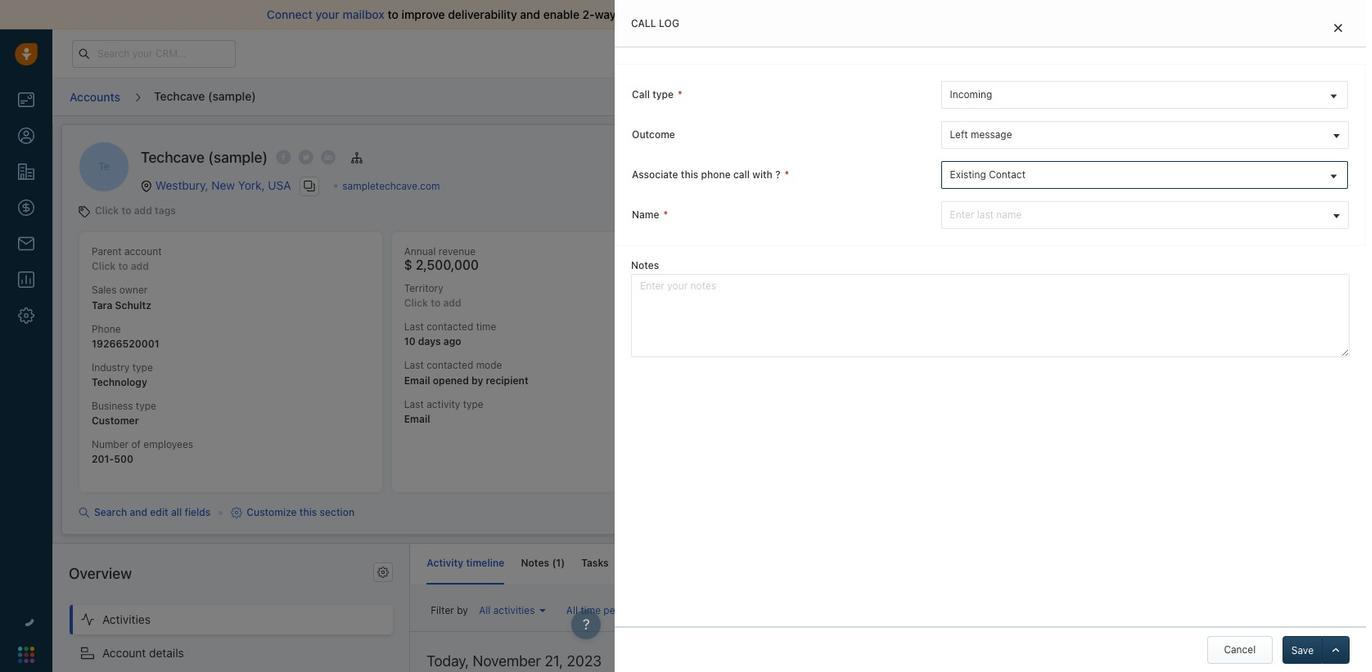 Task type: locate. For each thing, give the bounding box(es) containing it.
1 vertical spatial 1
[[681, 605, 686, 617]]

customize this section link
[[231, 506, 354, 521]]

days inside 'last contacted time 10 days ago'
[[418, 336, 441, 348]]

contacted up ago
[[427, 321, 473, 333]]

0 horizontal spatial activities
[[493, 605, 535, 617]]

click inside territory click to add
[[404, 297, 428, 310]]

contact
[[689, 605, 724, 617]]

techcave (sample) up the westbury, new york, usa link
[[141, 149, 268, 166]]

phone
[[92, 323, 121, 335]]

1 vertical spatial email
[[404, 413, 430, 425]]

techcave down search your crm... text field
[[154, 89, 205, 103]]

contacted up opened
[[427, 360, 473, 372]]

activity timeline
[[427, 558, 505, 570]]

days right 21
[[1006, 47, 1026, 58]]

to
[[388, 7, 399, 21], [122, 205, 131, 217], [118, 261, 128, 273], [431, 297, 441, 310]]

notes
[[631, 259, 659, 272], [521, 558, 549, 570]]

techcave (sample) down search your crm... text field
[[154, 89, 256, 103]]

2 email from the top
[[404, 413, 430, 425]]

all
[[479, 605, 491, 617], [566, 605, 578, 617]]

email inside last contacted mode email opened by recipient
[[404, 374, 430, 387]]

0 horizontal spatial notes
[[521, 558, 549, 570]]

0 vertical spatial days
[[1006, 47, 1026, 58]]

0 vertical spatial techcave (sample)
[[154, 89, 256, 103]]

of up 500
[[131, 439, 141, 451]]

1 vertical spatial and
[[130, 507, 147, 519]]

type right activity
[[463, 398, 483, 410]]

contacted for opened
[[427, 360, 473, 372]]

this for phone
[[681, 169, 698, 181]]

0 vertical spatial click
[[95, 205, 119, 217]]

0 horizontal spatial days
[[418, 336, 441, 348]]

click
[[95, 205, 119, 217], [92, 261, 116, 273], [404, 297, 428, 310]]

activity
[[427, 398, 460, 410]]

email image
[[1204, 47, 1215, 60]]

parent
[[92, 246, 122, 258]]

this
[[681, 169, 698, 181], [299, 507, 317, 519]]

add
[[134, 205, 152, 217], [131, 261, 149, 273], [443, 297, 461, 310]]

of inside number of employees 201-500
[[131, 439, 141, 451]]

0 vertical spatial time
[[476, 321, 496, 333]]

ago
[[443, 336, 461, 348]]

click down parent
[[92, 261, 116, 273]]

1 horizontal spatial all
[[566, 605, 578, 617]]

enter
[[950, 209, 974, 221]]

contacted inside last contacted mode email opened by recipient
[[427, 360, 473, 372]]

0 vertical spatial (sample)
[[208, 89, 256, 103]]

0 vertical spatial 1
[[556, 558, 561, 570]]

1 last from the top
[[404, 321, 424, 333]]

1 vertical spatial add
[[131, 261, 149, 273]]

email
[[404, 374, 430, 387], [404, 413, 430, 425]]

$
[[404, 258, 412, 273]]

in
[[983, 47, 991, 58]]

email inside last activity type email
[[404, 413, 430, 425]]

1 vertical spatial of
[[131, 439, 141, 451]]

days right 10 at left
[[418, 336, 441, 348]]

industry
[[92, 362, 130, 374]]

by right filter
[[457, 605, 468, 617]]

add up 'last contacted time 10 days ago'
[[443, 297, 461, 310]]

by
[[471, 374, 483, 387], [457, 605, 468, 617]]

to down territory
[[431, 297, 441, 310]]

click inside parent account click to add
[[92, 261, 116, 273]]

3 last from the top
[[404, 398, 424, 410]]

timeline
[[466, 558, 505, 570]]

Enter your notes text field
[[631, 274, 1350, 358]]

improve
[[401, 7, 445, 21]]

mng settings image
[[378, 567, 389, 579]]

1 horizontal spatial 1
[[681, 605, 686, 617]]

call for call log
[[631, 17, 656, 29]]

westbury, new york, usa link
[[155, 178, 291, 192]]

sales owner tara schultz
[[92, 284, 151, 312]]

0 vertical spatial this
[[681, 169, 698, 181]]

log
[[659, 17, 679, 29]]

2 vertical spatial click
[[404, 297, 428, 310]]

connect your mailbox to improve deliverability and enable 2-way sync of email conversations.
[[267, 7, 772, 21]]

type up technology
[[132, 362, 153, 374]]

0 horizontal spatial this
[[299, 507, 317, 519]]

by down mode on the left of page
[[471, 374, 483, 387]]

type inside industry type technology
[[132, 362, 153, 374]]

of left log at the top left
[[647, 7, 658, 21]]

found
[[813, 356, 844, 369]]

1 email from the top
[[404, 374, 430, 387]]

type inside business type customer
[[136, 400, 156, 412]]

1 horizontal spatial of
[[647, 7, 658, 21]]

1 horizontal spatial by
[[471, 374, 483, 387]]

contacted inside 'last contacted time 10 days ago'
[[427, 321, 473, 333]]

days
[[1006, 47, 1026, 58], [418, 336, 441, 348]]

1 vertical spatial last
[[404, 360, 424, 372]]

techcave
[[154, 89, 205, 103], [141, 149, 205, 166]]

email down activity
[[404, 413, 430, 425]]

this left phone
[[681, 169, 698, 181]]

schultz
[[115, 299, 151, 312]]

0 vertical spatial techcave
[[154, 89, 205, 103]]

0 vertical spatial by
[[471, 374, 483, 387]]

0 vertical spatial last
[[404, 321, 424, 333]]

type right business
[[136, 400, 156, 412]]

associate this phone call with ?
[[632, 169, 780, 181]]

2 vertical spatial last
[[404, 398, 424, 410]]

last up 10 at left
[[404, 321, 424, 333]]

ends
[[960, 47, 981, 58]]

time up mode on the left of page
[[476, 321, 496, 333]]

connect
[[267, 7, 313, 21]]

type up outcome at the left top of page
[[653, 88, 674, 101]]

your
[[918, 47, 938, 58]]

2 vertical spatial add
[[443, 297, 461, 310]]

add inside territory click to add
[[443, 297, 461, 310]]

all left periods
[[566, 605, 578, 617]]

1 horizontal spatial days
[[1006, 47, 1026, 58]]

1 (sample) from the top
[[208, 89, 256, 103]]

last left activity
[[404, 398, 424, 410]]

incoming
[[950, 88, 992, 101]]

email left opened
[[404, 374, 430, 387]]

0 vertical spatial call
[[631, 17, 656, 29]]

this left section
[[299, 507, 317, 519]]

2023
[[567, 653, 602, 670]]

0 horizontal spatial time
[[476, 321, 496, 333]]

techcave up 'westbury,'
[[141, 149, 205, 166]]

0 horizontal spatial by
[[457, 605, 468, 617]]

notes for notes
[[631, 259, 659, 272]]

1
[[556, 558, 561, 570], [681, 605, 686, 617]]

add down account
[[131, 261, 149, 273]]

to left tags
[[122, 205, 131, 217]]

dialog
[[615, 0, 1366, 673]]

call left log at the top left
[[631, 17, 656, 29]]

negotiation: $3.2k
[[867, 272, 953, 285]]

email
[[661, 7, 690, 21]]

left message button
[[941, 121, 1349, 149]]

all for all activities
[[479, 605, 491, 617]]

of
[[647, 7, 658, 21], [131, 439, 141, 451]]

all time periods
[[566, 605, 638, 617]]

type
[[653, 88, 674, 101], [132, 362, 153, 374], [463, 398, 483, 410], [136, 400, 156, 412]]

last inside last activity type email
[[404, 398, 424, 410]]

to down parent
[[118, 261, 128, 273]]

no
[[741, 356, 756, 369]]

fields
[[184, 507, 211, 519]]

1 inside button
[[681, 605, 686, 617]]

1 horizontal spatial time
[[581, 605, 601, 617]]

0 horizontal spatial of
[[131, 439, 141, 451]]

time left periods
[[581, 605, 601, 617]]

activities up today, november 21, 2023
[[493, 605, 535, 617]]

1 vertical spatial (sample)
[[208, 149, 268, 166]]

21,
[[545, 653, 563, 670]]

all inside button
[[566, 605, 578, 617]]

sales
[[92, 284, 117, 297]]

2 contacted from the top
[[427, 360, 473, 372]]

1 left contact
[[681, 605, 686, 617]]

last contacted time 10 days ago
[[404, 321, 496, 348]]

annual
[[404, 246, 436, 258]]

number
[[92, 439, 129, 451]]

0 vertical spatial contacted
[[427, 321, 473, 333]]

call type
[[632, 88, 674, 101]]

click up parent
[[95, 205, 119, 217]]

1 vertical spatial time
[[581, 605, 601, 617]]

click down territory
[[404, 297, 428, 310]]

all for all time periods
[[566, 605, 578, 617]]

last
[[977, 209, 994, 221]]

2 last from the top
[[404, 360, 424, 372]]

activities right 'deal'
[[820, 604, 861, 616]]

employees
[[144, 439, 193, 451]]

all time periods button
[[562, 600, 653, 621]]

activities
[[820, 604, 861, 616], [493, 605, 535, 617]]

1 horizontal spatial this
[[681, 169, 698, 181]]

trial
[[941, 47, 957, 58]]

enable
[[543, 7, 580, 21]]

add left tags
[[134, 205, 152, 217]]

1 vertical spatial contacted
[[427, 360, 473, 372]]

1 vertical spatial days
[[418, 336, 441, 348]]

details
[[149, 647, 184, 660]]

1 horizontal spatial notes
[[631, 259, 659, 272]]

all right filter by
[[479, 605, 491, 617]]

1 vertical spatial notes
[[521, 558, 549, 570]]

1 contacted from the top
[[427, 321, 473, 333]]

1 vertical spatial this
[[299, 507, 317, 519]]

500
[[114, 454, 133, 466]]

$3.2k
[[925, 273, 953, 285]]

0 vertical spatial email
[[404, 374, 430, 387]]

0 vertical spatial notes
[[631, 259, 659, 272]]

2 all from the left
[[566, 605, 578, 617]]

notes left (
[[521, 558, 549, 570]]

1 vertical spatial click
[[92, 261, 116, 273]]

section
[[320, 507, 354, 519]]

time inside 'last contacted time 10 days ago'
[[476, 321, 496, 333]]

existing contact link
[[942, 162, 1348, 188]]

and left edit
[[130, 507, 147, 519]]

last inside 'last contacted time 10 days ago'
[[404, 321, 424, 333]]

and left enable
[[520, 7, 540, 21]]

0 vertical spatial and
[[520, 7, 540, 21]]

time inside button
[[581, 605, 601, 617]]

left message
[[950, 129, 1012, 141]]

notes down name
[[631, 259, 659, 272]]

last inside last contacted mode email opened by recipient
[[404, 360, 424, 372]]

territory
[[404, 282, 443, 295]]

1 left 'tasks'
[[556, 558, 561, 570]]

explore plans
[[1057, 47, 1121, 59]]

call up outcome at the left top of page
[[632, 88, 650, 101]]

(sample)
[[208, 89, 256, 103], [208, 149, 268, 166]]

1 horizontal spatial and
[[520, 7, 540, 21]]

1 vertical spatial call
[[632, 88, 650, 101]]

1 all from the left
[[479, 605, 491, 617]]

?
[[775, 169, 780, 181]]

last down 10 at left
[[404, 360, 424, 372]]

deliverability
[[448, 7, 517, 21]]

)
[[561, 558, 565, 570]]

0 horizontal spatial all
[[479, 605, 491, 617]]

1 contact
[[681, 605, 724, 617]]

customize this section
[[247, 507, 354, 519]]



Task type: describe. For each thing, give the bounding box(es) containing it.
close image
[[1334, 23, 1342, 33]]

1 contact button
[[662, 600, 739, 621]]

account
[[102, 647, 146, 660]]

show
[[769, 604, 795, 616]]

0 horizontal spatial and
[[130, 507, 147, 519]]

existing
[[950, 169, 986, 181]]

dialog containing call log
[[615, 0, 1366, 673]]

account
[[124, 246, 162, 258]]

2 (sample) from the top
[[208, 149, 268, 166]]

usa
[[268, 178, 291, 192]]

activities
[[102, 613, 151, 627]]

to inside parent account click to add
[[118, 261, 128, 273]]

type for industry type technology
[[132, 362, 153, 374]]

contacted for days
[[427, 321, 473, 333]]

your
[[315, 7, 340, 21]]

account details
[[102, 647, 184, 660]]

opened
[[433, 374, 469, 387]]

with
[[752, 169, 773, 181]]

phone
[[701, 169, 731, 181]]

tara
[[92, 299, 112, 312]]

201-
[[92, 454, 114, 466]]

activity
[[427, 558, 463, 570]]

notes for notes ( 1 )
[[521, 558, 549, 570]]

deal
[[797, 604, 817, 616]]

york,
[[238, 178, 265, 192]]

incoming link
[[942, 82, 1348, 108]]

customer
[[92, 415, 139, 427]]

by inside last contacted mode email opened by recipient
[[471, 374, 483, 387]]

recipient
[[486, 374, 528, 387]]

enter last name button
[[941, 201, 1349, 229]]

parent account click to add
[[92, 246, 162, 273]]

edit
[[150, 507, 168, 519]]

facebook circled image
[[276, 149, 291, 166]]

sync
[[619, 7, 644, 21]]

1 vertical spatial by
[[457, 605, 468, 617]]

search and edit all fields
[[94, 507, 211, 519]]

1 horizontal spatial activities
[[820, 604, 861, 616]]

twitter circled image
[[298, 149, 313, 166]]

sampletechcave.com
[[342, 180, 440, 192]]

(
[[552, 558, 556, 570]]

existing contact
[[950, 169, 1026, 181]]

associate
[[632, 169, 678, 181]]

explore
[[1057, 47, 1092, 59]]

industry type technology
[[92, 362, 153, 389]]

revenue
[[439, 246, 476, 258]]

add inside parent account click to add
[[131, 261, 149, 273]]

outcome
[[632, 129, 675, 141]]

task
[[967, 90, 988, 103]]

owner
[[119, 284, 148, 297]]

overview
[[69, 566, 132, 583]]

cancel
[[1224, 644, 1256, 656]]

name
[[632, 209, 659, 221]]

negotiation:
[[867, 272, 923, 285]]

number of employees 201-500
[[92, 439, 193, 466]]

last for last activity type email
[[404, 398, 424, 410]]

to inside territory click to add
[[431, 297, 441, 310]]

19266520001
[[92, 338, 159, 350]]

filter by
[[431, 605, 468, 617]]

email for activity
[[404, 413, 430, 425]]

0 vertical spatial add
[[134, 205, 152, 217]]

tasks
[[581, 558, 609, 570]]

this for section
[[299, 507, 317, 519]]

save
[[1291, 645, 1314, 657]]

21
[[994, 47, 1003, 58]]

contact
[[989, 169, 1026, 181]]

type for call type
[[653, 88, 674, 101]]

$566.66k
[[808, 273, 856, 285]]

call for call type
[[632, 88, 650, 101]]

your trial ends in 21 days
[[918, 47, 1026, 58]]

Search your CRM... text field
[[72, 40, 236, 68]]

linkedin circled image
[[321, 149, 336, 166]]

search
[[94, 507, 127, 519]]

type inside last activity type email
[[463, 398, 483, 410]]

periods
[[604, 605, 638, 617]]

1 vertical spatial techcave (sample)
[[141, 149, 268, 166]]

2,500,000
[[416, 258, 479, 273]]

type for business type customer
[[136, 400, 156, 412]]

cancel button
[[1207, 637, 1273, 665]]

call log
[[631, 17, 679, 29]]

annual revenue $ 2,500,000
[[404, 246, 479, 273]]

technology
[[92, 376, 147, 389]]

today,
[[427, 653, 469, 670]]

show deal activities
[[769, 604, 861, 616]]

all activities link
[[475, 600, 550, 621]]

today, november 21, 2023
[[427, 653, 602, 670]]

last for last contacted time 10 days ago
[[404, 321, 424, 333]]

plans
[[1095, 47, 1121, 59]]

name
[[996, 209, 1022, 221]]

last for last contacted mode email opened by recipient
[[404, 360, 424, 372]]

0 horizontal spatial 1
[[556, 558, 561, 570]]

search and edit all fields link
[[79, 506, 211, 521]]

message
[[971, 129, 1012, 141]]

task button
[[942, 83, 997, 111]]

to right mailbox on the left top of page
[[388, 7, 399, 21]]

westbury, new york, usa
[[155, 178, 291, 192]]

1 vertical spatial techcave
[[141, 149, 205, 166]]

freshworks switcher image
[[18, 647, 34, 664]]

customize
[[247, 507, 297, 519]]

10
[[404, 336, 416, 348]]

westbury,
[[155, 178, 208, 192]]

last activity type email
[[404, 398, 483, 425]]

save button
[[1282, 637, 1322, 665]]

email for contacted
[[404, 374, 430, 387]]

all activities
[[479, 605, 535, 617]]

0 vertical spatial of
[[647, 7, 658, 21]]

phone 19266520001
[[92, 323, 159, 350]]

last contacted mode email opened by recipient
[[404, 360, 528, 387]]

no meetings found
[[741, 356, 844, 369]]

2-
[[582, 7, 595, 21]]

way
[[595, 7, 616, 21]]

mode
[[476, 360, 502, 372]]



Task type: vqa. For each thing, say whether or not it's contained in the screenshot.
Cancel button
yes



